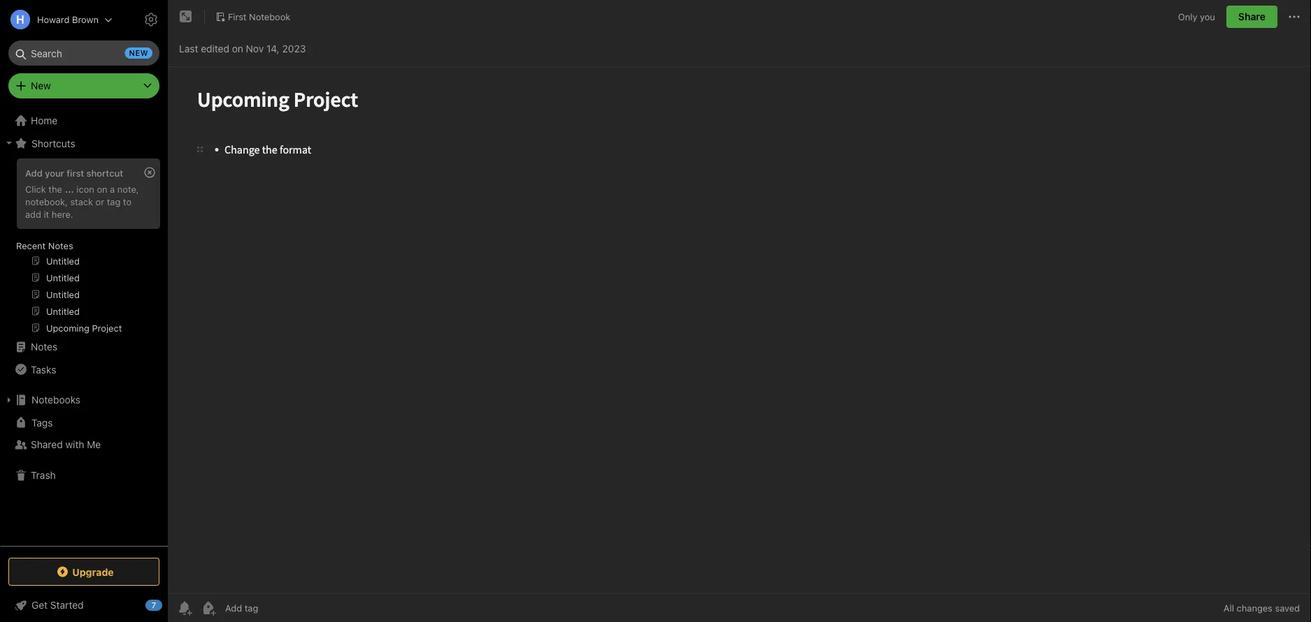 Task type: vqa. For each thing, say whether or not it's contained in the screenshot.
Smile
no



Task type: locate. For each thing, give the bounding box(es) containing it.
you
[[1200, 11, 1215, 22]]

notes right recent
[[48, 241, 73, 251]]

Help and Learning task checklist field
[[0, 595, 168, 617]]

all
[[1224, 604, 1234, 614]]

group
[[0, 155, 167, 342]]

trash
[[31, 470, 56, 482]]

your
[[45, 168, 64, 178]]

icon
[[76, 184, 94, 194]]

on left nov
[[232, 43, 243, 55]]

1 horizontal spatial on
[[232, 43, 243, 55]]

me
[[87, 439, 101, 451]]

Note Editor text field
[[168, 67, 1311, 594]]

More actions field
[[1286, 6, 1303, 28]]

upgrade
[[72, 567, 114, 578]]

brown
[[72, 14, 99, 25]]

shared with me link
[[0, 434, 167, 457]]

new button
[[8, 73, 159, 99]]

it
[[44, 209, 49, 219]]

only you
[[1178, 11, 1215, 22]]

tree
[[0, 110, 168, 546]]

add tag image
[[200, 601, 217, 617]]

new
[[129, 49, 148, 58]]

tags button
[[0, 412, 167, 434]]

on
[[232, 43, 243, 55], [97, 184, 107, 194]]

howard
[[37, 14, 70, 25]]

expand note image
[[178, 8, 194, 25]]

click the ...
[[25, 184, 74, 194]]

notes
[[48, 241, 73, 251], [31, 342, 57, 353]]

1 vertical spatial on
[[97, 184, 107, 194]]

notebook,
[[25, 196, 68, 207]]

more actions image
[[1286, 8, 1303, 25]]

here.
[[52, 209, 73, 219]]

last
[[179, 43, 198, 55]]

edited
[[201, 43, 229, 55]]

nov
[[246, 43, 264, 55]]

notes inside group
[[48, 241, 73, 251]]

add
[[25, 168, 42, 178]]

new search field
[[18, 41, 152, 66]]

first notebook
[[228, 11, 290, 22]]

changes
[[1237, 604, 1272, 614]]

0 horizontal spatial on
[[97, 184, 107, 194]]

note,
[[117, 184, 139, 194]]

click
[[25, 184, 46, 194]]

expand notebooks image
[[3, 395, 15, 406]]

stack
[[70, 196, 93, 207]]

1 vertical spatial notes
[[31, 342, 57, 353]]

with
[[65, 439, 84, 451]]

or
[[96, 196, 104, 207]]

0 vertical spatial notes
[[48, 241, 73, 251]]

add
[[25, 209, 41, 219]]

new
[[31, 80, 51, 92]]

on left a
[[97, 184, 107, 194]]

tree containing home
[[0, 110, 168, 546]]

notes up tasks
[[31, 342, 57, 353]]

...
[[65, 184, 74, 194]]

Account field
[[0, 6, 113, 34]]

share
[[1238, 11, 1266, 22]]

0 vertical spatial on
[[232, 43, 243, 55]]



Task type: describe. For each thing, give the bounding box(es) containing it.
last edited on nov 14, 2023
[[179, 43, 306, 55]]

notebook
[[249, 11, 290, 22]]

home
[[31, 115, 58, 127]]

saved
[[1275, 604, 1300, 614]]

to
[[123, 196, 131, 207]]

settings image
[[143, 11, 159, 28]]

shortcuts
[[31, 138, 75, 149]]

all changes saved
[[1224, 604, 1300, 614]]

shortcuts button
[[0, 132, 167, 155]]

first notebook button
[[210, 7, 295, 27]]

click to collapse image
[[163, 597, 173, 614]]

home link
[[0, 110, 168, 132]]

notebooks
[[31, 395, 80, 406]]

7
[[152, 602, 156, 611]]

on inside icon on a note, notebook, stack or tag to add it here.
[[97, 184, 107, 194]]

shortcut
[[86, 168, 123, 178]]

shared with me
[[31, 439, 101, 451]]

recent
[[16, 241, 46, 251]]

tasks
[[31, 364, 56, 376]]

on inside note window element
[[232, 43, 243, 55]]

first
[[67, 168, 84, 178]]

icon on a note, notebook, stack or tag to add it here.
[[25, 184, 139, 219]]

14,
[[266, 43, 279, 55]]

howard brown
[[37, 14, 99, 25]]

recent notes
[[16, 241, 73, 251]]

get
[[31, 600, 48, 612]]

group containing add your first shortcut
[[0, 155, 167, 342]]

share button
[[1226, 6, 1277, 28]]

get started
[[31, 600, 84, 612]]

add a reminder image
[[176, 601, 193, 617]]

only
[[1178, 11, 1197, 22]]

started
[[50, 600, 84, 612]]

notes link
[[0, 336, 167, 359]]

first
[[228, 11, 247, 22]]

add your first shortcut
[[25, 168, 123, 178]]

the
[[48, 184, 62, 194]]

2023
[[282, 43, 306, 55]]

a
[[110, 184, 115, 194]]

Search text field
[[18, 41, 150, 66]]

upgrade button
[[8, 559, 159, 587]]

tags
[[31, 417, 53, 429]]

note window element
[[168, 0, 1311, 623]]

notebooks link
[[0, 389, 167, 412]]

trash link
[[0, 465, 167, 487]]

tasks button
[[0, 359, 167, 381]]

tag
[[107, 196, 120, 207]]

shared
[[31, 439, 63, 451]]

Add tag field
[[224, 603, 329, 615]]



